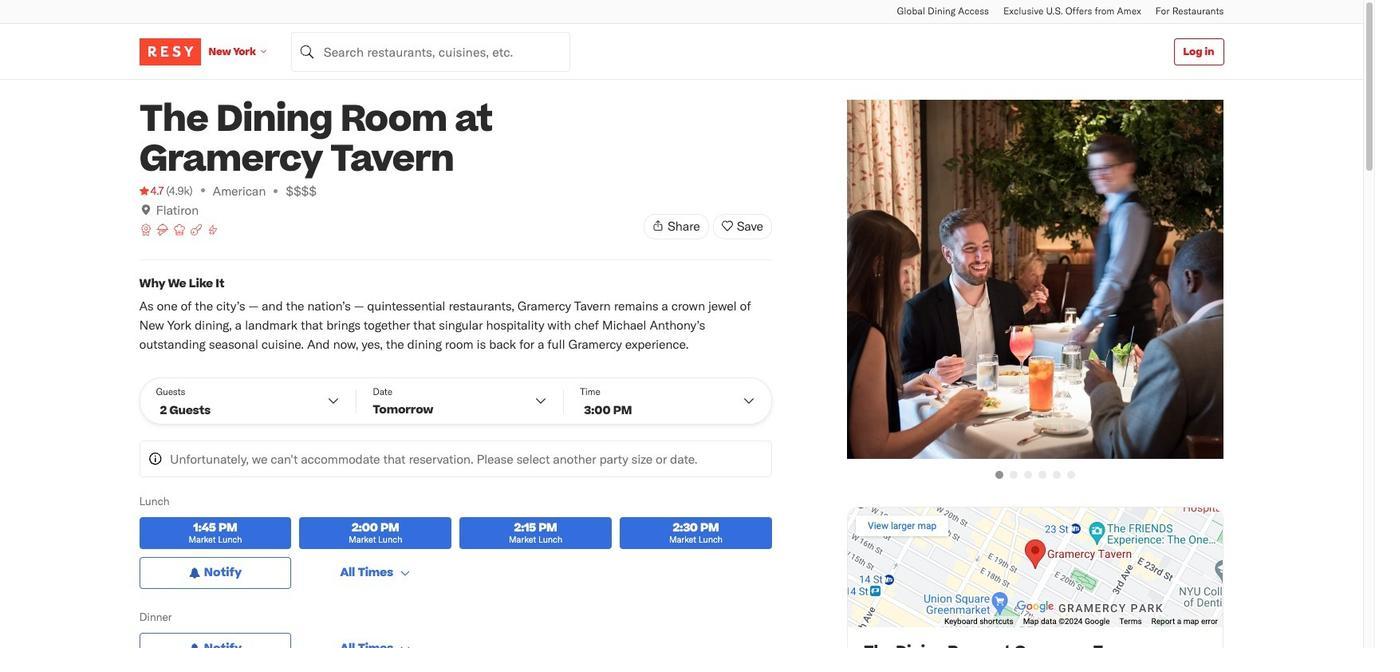 Task type: locate. For each thing, give the bounding box(es) containing it.
None field
[[291, 32, 570, 71]]

4.7 out of 5 stars image
[[139, 183, 164, 199]]

Search restaurants, cuisines, etc. text field
[[291, 32, 570, 71]]



Task type: vqa. For each thing, say whether or not it's contained in the screenshot.
FIELD
yes



